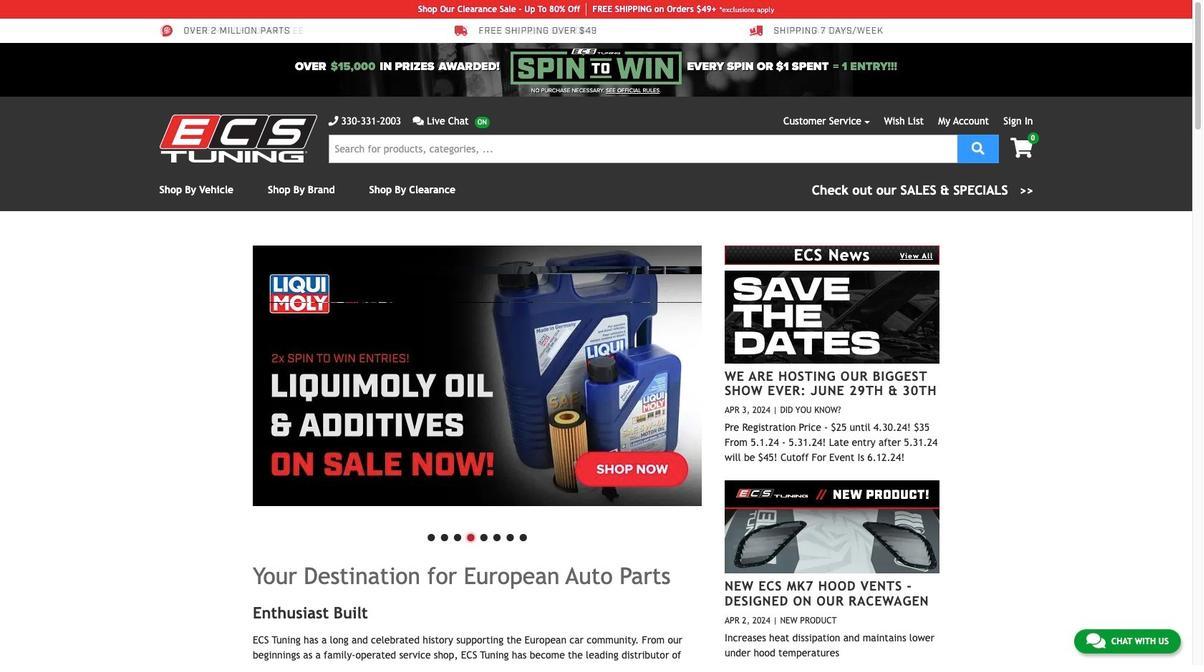 Task type: describe. For each thing, give the bounding box(es) containing it.
ecs tuning image
[[159, 115, 317, 163]]

comments image
[[1087, 633, 1106, 650]]

comments image
[[413, 116, 424, 126]]

generic - csf high performance cooling components image
[[253, 246, 702, 507]]

shopping cart image
[[1011, 138, 1034, 158]]



Task type: locate. For each thing, give the bounding box(es) containing it.
phone image
[[329, 116, 339, 126]]

search image
[[972, 142, 985, 154]]

new ecs mk7 hood vents - designed on our racewagen image
[[725, 481, 940, 574]]

we are hosting our biggest show ever: june 29th & 30th image
[[725, 271, 940, 364]]

ecs tuning 'spin to win' contest logo image
[[511, 49, 682, 85]]

Search text field
[[329, 135, 958, 163]]

generic - liqui moly image
[[253, 246, 702, 507], [253, 246, 702, 507], [253, 246, 702, 507]]



Task type: vqa. For each thing, say whether or not it's contained in the screenshot.
'Program' to the top
no



